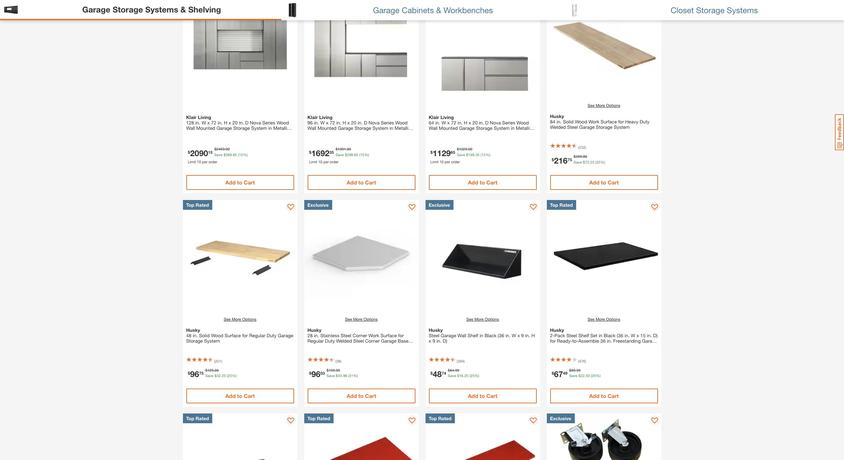 Task type: describe. For each thing, give the bounding box(es) containing it.
232
[[580, 145, 586, 149]]

wood for 1692
[[396, 120, 408, 125]]

2-pack steel shelf set in black (36 in. w x 15 in. d) for ready-to-assemble 36 in. freestanding garage cabinet image
[[547, 200, 662, 315]]

storage inside klair living 96 in. w x 72 in. h x 20 in. d nova series wood wall mounted garage storage system in metallic grey
[[355, 125, 372, 131]]

394
[[458, 359, 464, 363]]

w inside husky 2-pack steel shelf set in black (36 in. w x 15 in. d) for ready-to-assemble 36 in. freestanding garage cabinet
[[632, 332, 636, 338]]

husky 48 in. solid wood surface for regular duty garage storage system
[[186, 327, 294, 344]]

closet storage systems button
[[563, 0, 845, 20]]

garage storage systems & shelving image
[[3, 2, 19, 17]]

living for 2090
[[198, 114, 211, 120]]

systems for garage storage systems & shelving
[[145, 5, 178, 14]]

129
[[208, 368, 214, 372]]

work inside husky 84 in. solid wood work surface for heavy duty welded steel garage storage system
[[589, 119, 600, 124]]

%) for $ 48 74 $ 64 . 99 save $ 16 . 25 ( 25 %)
[[475, 373, 480, 378]]

system inside husky 48 in. solid wood surface for regular duty garage storage system
[[204, 338, 220, 344]]

%) for $ 1129 65 $ 1329 . 00 save $ 199 . 35 ( 15 %) limit 10 per order
[[486, 152, 491, 157]]

$ 96 03 $ 139 . 99 save $ 43 . 96 ( 31 %)
[[309, 368, 358, 379]]

storage inside klair living 128 in. w x 72 in. h x 20 in. d nova series wood wall mounted garage storage system in metallic grey
[[233, 125, 250, 131]]

garage inside klair living 128 in. w x 72 in. h x 20 in. d nova series wood wall mounted garage storage system in metallic grey
[[217, 125, 232, 131]]

for inside husky 84 in. solid wood work surface for heavy duty welded steel garage storage system
[[619, 119, 624, 124]]

garage inside klair living 96 in. w x 72 in. h x 20 in. d nova series wood wall mounted garage storage system in metallic grey
[[338, 125, 354, 131]]

75 for 216
[[568, 157, 573, 162]]

more up husky 84 in. solid wood work surface for heavy duty welded steel garage storage system
[[596, 103, 606, 108]]

options for husky 28 in. stainless steel corner work surface for regular duty welded steel corner garage base cabinet
[[364, 317, 378, 322]]

96 left 139
[[312, 369, 321, 379]]

grey for 1129
[[429, 131, 439, 136]]

stainless
[[321, 332, 340, 338]]

system for 2090
[[251, 125, 267, 131]]

$ 2090 15 $ 2459 . 00 save $ 368 . 85 ( 15 %) limit 10 per order
[[188, 147, 248, 164]]

save for $ 1692 35 $ 1991 . 00 save $ 298 . 65 ( 15 %) limit 10 per order
[[336, 152, 344, 157]]

order for 1129
[[452, 159, 460, 164]]

garage inside husky 28 in. stainless steel corner work surface for regular duty welded steel corner garage base cabinet
[[381, 338, 397, 344]]

89
[[572, 368, 576, 372]]

rated for 2-pack steel shelf set in black (36 in. w x 15 in. d) for ready-to-assemble 36 in. freestanding garage cabinet image
[[560, 202, 573, 208]]

black inside husky steel garage wall shelf in black (36 in. w x 9 in. h x 9 in. d)
[[485, 332, 497, 338]]

16
[[460, 373, 464, 378]]

see up husky 84 in. solid wood work surface for heavy duty welded steel garage storage system
[[588, 103, 595, 108]]

0 horizontal spatial 9
[[433, 338, 436, 344]]

garage storage systems & shelving button
[[0, 0, 282, 20]]

2459
[[217, 147, 225, 151]]

( inside $ 216 75 $ 289 . 00 save $ 72 . 25 ( 25 %)
[[596, 160, 597, 164]]

klair for 2090
[[186, 114, 197, 120]]

husky for 48
[[186, 327, 200, 333]]

nova for 1692
[[369, 120, 380, 125]]

( inside '$ 2090 15 $ 2459 . 00 save $ 368 . 85 ( 15 %) limit 10 per order'
[[238, 152, 239, 157]]

201
[[215, 359, 221, 363]]

476
[[580, 359, 586, 363]]

for inside husky 48 in. solid wood surface for regular duty garage storage system
[[242, 332, 248, 338]]

surface inside husky 48 in. solid wood surface for regular duty garage storage system
[[225, 332, 241, 338]]

d for 2090
[[245, 120, 249, 125]]

216
[[555, 156, 568, 165]]

metallic for 1129
[[516, 125, 533, 131]]

1692
[[312, 148, 330, 158]]

28
[[308, 332, 313, 338]]

duty inside husky 28 in. stainless steel corner work surface for regular duty welded steel corner garage base cabinet
[[325, 338, 335, 344]]

in. inside husky 84 in. solid wood work surface for heavy duty welded steel garage storage system
[[557, 119, 562, 124]]

10 for 1129
[[440, 159, 444, 164]]

top for the 2-pack steel shelf set in black (47 in. w x 15 in. d) for ready-to-assemble 48 in. freestanding garage cabinet image
[[186, 416, 194, 421]]

husky 2-pack steel shelf set in black (36 in. w x 15 in. d) for ready-to-assemble 36 in. freestanding garage cabinet
[[551, 327, 658, 349]]

x inside husky 2-pack steel shelf set in black (36 in. w x 15 in. d) for ready-to-assemble 36 in. freestanding garage cabinet
[[637, 332, 640, 338]]

garage inside husky 48 in. solid wood surface for regular duty garage storage system
[[278, 332, 294, 338]]

closet
[[671, 5, 695, 15]]

regular inside husky 28 in. stainless steel corner work surface for regular duty welded steel corner garage base cabinet
[[308, 338, 324, 344]]

wood inside husky 84 in. solid wood work surface for heavy duty welded steel garage storage system
[[575, 119, 588, 124]]

duty inside husky 84 in. solid wood work surface for heavy duty welded steel garage storage system
[[640, 119, 650, 124]]

see more options for husky 28 in. stainless steel corner work surface for regular duty welded steel corner garage base cabinet
[[345, 317, 378, 322]]

steel inside husky 2-pack steel shelf set in black (36 in. w x 15 in. d) for ready-to-assemble 36 in. freestanding garage cabinet
[[567, 332, 578, 338]]

10 for 2090
[[197, 159, 201, 164]]

35 inside $ 1129 65 $ 1329 . 00 save $ 199 . 35 ( 15 %) limit 10 per order
[[476, 152, 480, 157]]

wood for 2090
[[277, 120, 289, 125]]

feedback link image
[[836, 114, 845, 150]]

1129
[[433, 148, 451, 158]]

72 inside $ 216 75 $ 289 . 00 save $ 72 . 25 ( 25 %)
[[586, 160, 590, 164]]

in. inside husky 48 in. solid wood surface for regular duty garage storage system
[[193, 332, 198, 338]]

set
[[591, 332, 598, 338]]

duty inside husky 48 in. solid wood surface for regular duty garage storage system
[[267, 332, 277, 338]]

%) for $ 96 75 $ 129 . 00 save $ 32 . 25 ( 25 %)
[[232, 373, 237, 378]]

wall for 2090
[[186, 125, 195, 131]]

36
[[601, 338, 606, 344]]

in inside husky 2-pack steel shelf set in black (36 in. w x 15 in. d) for ready-to-assemble 36 in. freestanding garage cabinet
[[599, 332, 603, 338]]

corner right stainless
[[353, 332, 368, 338]]

in. inside husky 28 in. stainless steel corner work surface for regular duty welded steel corner garage base cabinet
[[314, 332, 319, 338]]

garage cabinets & workbenches button
[[282, 0, 563, 20]]

03
[[321, 371, 325, 376]]

system inside husky 84 in. solid wood work surface for heavy duty welded steel garage storage system
[[614, 124, 630, 130]]

storage inside the garage storage systems & shelving "button"
[[113, 5, 143, 14]]

husky 84 in. solid wood work surface for heavy duty welded steel garage storage system
[[551, 113, 650, 130]]

( inside $ 1129 65 $ 1329 . 00 save $ 199 . 35 ( 15 %) limit 10 per order
[[481, 152, 482, 157]]

2090
[[190, 148, 208, 158]]

64 in. w x 72 in. h x 20 in. d nova series wood wall mounted garage storage system in metallic grey image
[[426, 0, 540, 101]]

w for 2090
[[202, 120, 206, 125]]

top for 2-pack steel shelf set in red for rta 30 in. garage cabinet image
[[308, 416, 316, 421]]

( inside $ 1692 35 $ 1991 . 00 save $ 298 . 65 ( 15 %) limit 10 per order
[[360, 152, 361, 157]]

00 for 1692
[[347, 147, 351, 151]]

(36 inside husky steel garage wall shelf in black (36 in. w x 9 in. h x 9 in. d)
[[498, 332, 505, 338]]

%) for $ 216 75 $ 289 . 00 save $ 72 . 25 ( 25 %)
[[601, 160, 606, 164]]

$ 96 75 $ 129 . 00 save $ 32 . 25 ( 25 %)
[[188, 368, 237, 379]]

closet storage systems
[[671, 5, 759, 15]]

d for 1692
[[364, 120, 368, 125]]

add down 368
[[226, 179, 236, 185]]

(36 inside husky 2-pack steel shelf set in black (36 in. w x 15 in. d) for ready-to-assemble 36 in. freestanding garage cabinet
[[617, 332, 624, 338]]

00 inside $ 216 75 $ 289 . 00 save $ 72 . 25 ( 25 %)
[[584, 154, 588, 159]]

klair for 1129
[[429, 114, 440, 120]]

husky for 28
[[308, 327, 322, 333]]

( 38 )
[[336, 359, 342, 363]]

128 in. w x 72 in. h x 20 in. d nova series wood wall mounted garage storage system in metallic grey image
[[183, 0, 298, 101]]

72 for 1129
[[451, 120, 457, 125]]

welded inside husky 84 in. solid wood work surface for heavy duty welded steel garage storage system
[[551, 124, 566, 130]]

garage inside "button"
[[82, 5, 110, 14]]

save for $ 48 74 $ 64 . 99 save $ 16 . 25 ( 25 %)
[[448, 373, 457, 378]]

top for the 48 in. solid wood surface for regular duty garage storage system image
[[186, 202, 194, 208]]

to-
[[573, 338, 579, 344]]

garage storage systems & shelving
[[82, 5, 221, 14]]

h inside husky steel garage wall shelf in black (36 in. w x 9 in. h x 9 in. d)
[[532, 332, 535, 338]]

( 394 )
[[457, 359, 465, 363]]

( inside $ 48 74 $ 64 . 99 save $ 16 . 25 ( 25 %)
[[470, 373, 471, 378]]

) for husky 48 in. solid wood surface for regular duty garage storage system
[[221, 359, 222, 363]]

shelving
[[188, 5, 221, 14]]

289
[[576, 154, 583, 159]]

298
[[347, 152, 353, 157]]

cabinets
[[402, 5, 434, 15]]

metallic for 2090
[[274, 125, 290, 131]]

husky for steel
[[429, 327, 443, 333]]

add down $ 48 74 $ 64 . 99 save $ 16 . 25 ( 25 %)
[[468, 393, 479, 399]]

368
[[226, 152, 232, 157]]

5 in. caster kit for ready-to-assemble steel garage base cabinets image
[[547, 414, 662, 460]]

order for 2090
[[209, 159, 217, 164]]

%) for $ 96 03 $ 139 . 99 save $ 43 . 96 ( 31 %)
[[354, 373, 358, 378]]

storage inside closet storage systems button
[[697, 5, 725, 15]]

50
[[586, 373, 590, 378]]

1991
[[338, 147, 346, 151]]

see for husky 2-pack steel shelf set in black (36 in. w x 15 in. d) for ready-to-assemble 36 in. freestanding garage cabinet
[[588, 317, 595, 322]]

add down 298
[[347, 179, 357, 185]]

add down "31"
[[347, 393, 357, 399]]

limit for 2090
[[188, 159, 196, 164]]

wall for 1129
[[429, 125, 438, 131]]

96 inside klair living 96 in. w x 72 in. h x 20 in. d nova series wood wall mounted garage storage system in metallic grey
[[308, 120, 313, 125]]

husky for 84
[[551, 113, 565, 119]]

shelf for 67
[[579, 332, 590, 338]]

in inside husky steel garage wall shelf in black (36 in. w x 9 in. h x 9 in. d)
[[480, 332, 484, 338]]

43
[[338, 373, 342, 378]]

limit for 1129
[[431, 159, 439, 164]]

garage inside husky steel garage wall shelf in black (36 in. w x 9 in. h x 9 in. d)
[[441, 332, 457, 338]]

$ 48 74 $ 64 . 99 save $ 16 . 25 ( 25 %)
[[431, 368, 480, 379]]

mounted for 1129
[[439, 125, 458, 131]]

48 in. solid wood surface for regular duty garage storage system image
[[183, 200, 298, 315]]

$ 67 49 $ 89 . 99 save $ 22 . 50 ( 25 %)
[[552, 368, 601, 379]]

72 for 1692
[[330, 120, 335, 125]]

2-pack steel shelf set in red for rta 30 in. garage cabinet image
[[304, 414, 419, 460]]

99 for 96
[[336, 368, 340, 372]]

top for 2-pack steel shelf set in black (36 in. w x 15 in. d) for ready-to-assemble 36 in. freestanding garage cabinet image
[[551, 202, 559, 208]]

15 inside husky 2-pack steel shelf set in black (36 in. w x 15 in. d) for ready-to-assemble 36 in. freestanding garage cabinet
[[641, 332, 646, 338]]

00 inside $ 96 75 $ 129 . 00 save $ 32 . 25 ( 25 %)
[[215, 368, 219, 372]]

per for 1129
[[445, 159, 451, 164]]

storage inside klair living 64 in. w x 72 in. h x 20 in. d nova series wood wall mounted garage storage system in metallic grey
[[476, 125, 493, 131]]

& inside "button"
[[181, 5, 186, 14]]

black inside husky 2-pack steel shelf set in black (36 in. w x 15 in. d) for ready-to-assemble 36 in. freestanding garage cabinet
[[604, 332, 616, 338]]

cabinet inside husky 28 in. stainless steel corner work surface for regular duty welded steel corner garage base cabinet
[[308, 343, 324, 349]]

wood inside husky 48 in. solid wood surface for regular duty garage storage system
[[211, 332, 224, 338]]

20 for 1129
[[473, 120, 478, 125]]

( 232 )
[[579, 145, 587, 149]]

top rated for the 48 in. solid wood surface for regular duty garage storage system image
[[186, 202, 209, 208]]

garage inside 'button'
[[373, 5, 400, 15]]

workbenches
[[444, 5, 493, 15]]

klair living 96 in. w x 72 in. h x 20 in. d nova series wood wall mounted garage storage system in metallic grey
[[308, 114, 411, 136]]

00 for 2090
[[226, 147, 230, 151]]

65 inside $ 1692 35 $ 1991 . 00 save $ 298 . 65 ( 15 %) limit 10 per order
[[354, 152, 359, 157]]

see more options for husky 2-pack steel shelf set in black (36 in. w x 15 in. d) for ready-to-assemble 36 in. freestanding garage cabinet
[[588, 317, 621, 322]]

steel inside husky steel garage wall shelf in black (36 in. w x 9 in. h x 9 in. d)
[[429, 332, 440, 338]]

add down 50
[[590, 393, 600, 399]]

klair living 64 in. w x 72 in. h x 20 in. d nova series wood wall mounted garage storage system in metallic grey
[[429, 114, 533, 136]]

grey for 1692
[[308, 131, 318, 136]]

living for 1692
[[319, 114, 333, 120]]

( 201 )
[[214, 359, 222, 363]]

more for husky 48 in. solid wood surface for regular duty garage storage system
[[232, 317, 241, 322]]

surface inside husky 28 in. stainless steel corner work surface for regular duty welded steel corner garage base cabinet
[[381, 332, 397, 338]]

64 inside $ 48 74 $ 64 . 99 save $ 16 . 25 ( 25 %)
[[450, 368, 455, 372]]

surface inside husky 84 in. solid wood work surface for heavy duty welded steel garage storage system
[[601, 119, 618, 124]]

top for 2-pack steel shelf set in red (47 in. w x 15 in. d) for ready-to-assemble 48 in. freestanding garage cabinet image
[[429, 416, 437, 421]]

welded inside husky 28 in. stainless steel corner work surface for regular duty welded steel corner garage base cabinet
[[336, 338, 352, 344]]

38
[[337, 359, 341, 363]]

garage cabinets & workbenches image
[[285, 3, 300, 18]]

%) for $ 67 49 $ 89 . 99 save $ 22 . 50 ( 25 %)
[[597, 373, 601, 378]]

freestanding
[[614, 338, 641, 344]]

storage inside husky 48 in. solid wood surface for regular duty garage storage system
[[186, 338, 203, 344]]

metallic for 1692
[[395, 125, 411, 131]]

steel inside husky 84 in. solid wood work surface for heavy duty welded steel garage storage system
[[568, 124, 578, 130]]

d) inside husky steel garage wall shelf in black (36 in. w x 9 in. h x 9 in. d)
[[443, 338, 448, 344]]

128
[[186, 120, 194, 125]]

save for $ 96 03 $ 139 . 99 save $ 43 . 96 ( 31 %)
[[327, 373, 335, 378]]

( inside $ 67 49 $ 89 . 99 save $ 22 . 50 ( 25 %)
[[591, 373, 592, 378]]

see more options link for husky 2-pack steel shelf set in black (36 in. w x 15 in. d) for ready-to-assemble 36 in. freestanding garage cabinet
[[588, 316, 621, 322]]

22
[[581, 373, 585, 378]]

storage inside husky 84 in. solid wood work surface for heavy duty welded steel garage storage system
[[597, 124, 613, 130]]

per for 2090
[[202, 159, 208, 164]]

74
[[442, 371, 447, 376]]

w inside husky steel garage wall shelf in black (36 in. w x 9 in. h x 9 in. d)
[[512, 332, 517, 338]]

2 horizontal spatial exclusive
[[551, 416, 572, 421]]



Task type: vqa. For each thing, say whether or not it's contained in the screenshot.
1st 20 from left
yes



Task type: locate. For each thing, give the bounding box(es) containing it.
75
[[568, 157, 573, 162], [199, 371, 204, 376]]

work inside husky 28 in. stainless steel corner work surface for regular duty welded steel corner garage base cabinet
[[369, 332, 380, 338]]

more up set
[[596, 317, 606, 322]]

28 in. stainless steel corner work surface for regular duty welded steel corner garage base cabinet image
[[304, 200, 419, 315]]

steel garage wall shelf in black (36 in. w x 9 in. h x 9 in. d) image
[[426, 200, 540, 315]]

%) inside $ 1129 65 $ 1329 . 00 save $ 199 . 35 ( 15 %) limit 10 per order
[[486, 152, 491, 157]]

1 mounted from the left
[[196, 125, 215, 131]]

limit down 2090 at the left top of page
[[188, 159, 196, 164]]

series inside klair living 64 in. w x 72 in. h x 20 in. d nova series wood wall mounted garage storage system in metallic grey
[[503, 120, 516, 125]]

15 inside $ 1692 35 $ 1991 . 00 save $ 298 . 65 ( 15 %) limit 10 per order
[[361, 152, 365, 157]]

84 in. solid wood work surface for heavy duty welded steel garage storage system image
[[547, 0, 662, 101]]

more up husky 48 in. solid wood surface for regular duty garage storage system
[[232, 317, 241, 322]]

%) inside $ 1692 35 $ 1991 . 00 save $ 298 . 65 ( 15 %) limit 10 per order
[[365, 152, 369, 157]]

1 horizontal spatial metallic
[[395, 125, 411, 131]]

pack
[[555, 332, 566, 338]]

regular
[[249, 332, 266, 338], [308, 338, 324, 344]]

2 horizontal spatial d
[[486, 120, 489, 125]]

0 horizontal spatial per
[[202, 159, 208, 164]]

65 inside $ 1129 65 $ 1329 . 00 save $ 199 . 35 ( 15 %) limit 10 per order
[[451, 150, 456, 155]]

more for husky 2-pack steel shelf set in black (36 in. w x 15 in. d) for ready-to-assemble 36 in. freestanding garage cabinet
[[596, 317, 606, 322]]

1 order from the left
[[209, 159, 217, 164]]

options up husky 84 in. solid wood work surface for heavy duty welded steel garage storage system
[[607, 103, 621, 108]]

see more options up husky 48 in. solid wood surface for regular duty garage storage system
[[224, 317, 257, 322]]

0 horizontal spatial &
[[181, 5, 186, 14]]

1 grey from the left
[[186, 131, 196, 136]]

3 series from the left
[[503, 120, 516, 125]]

klair for 1692
[[308, 114, 318, 120]]

$
[[214, 147, 217, 151], [336, 147, 338, 151], [457, 147, 459, 151], [188, 150, 190, 155], [309, 150, 312, 155], [431, 150, 433, 155], [224, 152, 226, 157], [345, 152, 347, 157], [467, 152, 469, 157], [574, 154, 576, 159], [552, 157, 555, 162], [584, 160, 586, 164], [205, 368, 208, 372], [327, 368, 329, 372], [448, 368, 450, 372], [570, 368, 572, 372], [188, 371, 190, 376], [309, 371, 312, 376], [431, 371, 433, 376], [552, 371, 555, 376], [215, 373, 217, 378], [336, 373, 338, 378], [458, 373, 460, 378], [579, 373, 581, 378]]

35
[[330, 150, 334, 155], [476, 152, 480, 157]]

1 horizontal spatial 99
[[456, 368, 460, 372]]

see more options link for husky steel garage wall shelf in black (36 in. w x 9 in. h x 9 in. d)
[[467, 316, 500, 322]]

klair inside klair living 96 in. w x 72 in. h x 20 in. d nova series wood wall mounted garage storage system in metallic grey
[[308, 114, 318, 120]]

65
[[451, 150, 456, 155], [354, 152, 359, 157]]

00 for 1129
[[469, 147, 473, 151]]

top
[[186, 202, 194, 208], [551, 202, 559, 208], [186, 416, 194, 421], [308, 416, 316, 421], [429, 416, 437, 421]]

72 inside klair living 96 in. w x 72 in. h x 20 in. d nova series wood wall mounted garage storage system in metallic grey
[[330, 120, 335, 125]]

limit down the 1692
[[309, 159, 318, 164]]

see more options
[[588, 103, 621, 108], [224, 317, 257, 322], [345, 317, 378, 322], [467, 317, 500, 322], [588, 317, 621, 322]]

limit inside $ 1129 65 $ 1329 . 00 save $ 199 . 35 ( 15 %) limit 10 per order
[[431, 159, 439, 164]]

65 right 298
[[354, 152, 359, 157]]

20 up 298
[[351, 120, 357, 125]]

72 down 232
[[586, 160, 590, 164]]

mounted inside klair living 64 in. w x 72 in. h x 20 in. d nova series wood wall mounted garage storage system in metallic grey
[[439, 125, 458, 131]]

save down '289'
[[574, 160, 583, 164]]

more up husky 28 in. stainless steel corner work surface for regular duty welded steel corner garage base cabinet at bottom left
[[353, 317, 363, 322]]

1 klair from the left
[[186, 114, 197, 120]]

2 order from the left
[[330, 159, 339, 164]]

series inside klair living 128 in. w x 72 in. h x 20 in. d nova series wood wall mounted garage storage system in metallic grey
[[262, 120, 276, 125]]

grey down 128
[[186, 131, 196, 136]]

see up husky 48 in. solid wood surface for regular duty garage storage system
[[224, 317, 231, 322]]

d for 1129
[[486, 120, 489, 125]]

48 inside husky 48 in. solid wood surface for regular duty garage storage system
[[186, 332, 192, 338]]

per
[[202, 159, 208, 164], [324, 159, 329, 164], [445, 159, 451, 164]]

35 left 1991
[[330, 150, 334, 155]]

2 horizontal spatial grey
[[429, 131, 439, 136]]

limit down 1129
[[431, 159, 439, 164]]

w inside klair living 128 in. w x 72 in. h x 20 in. d nova series wood wall mounted garage storage system in metallic grey
[[202, 120, 206, 125]]

1 horizontal spatial series
[[381, 120, 394, 125]]

husky steel garage wall shelf in black (36 in. w x 9 in. h x 9 in. d)
[[429, 327, 535, 344]]

64
[[429, 120, 434, 125], [450, 368, 455, 372]]

wood
[[575, 119, 588, 124], [277, 120, 289, 125], [396, 120, 408, 125], [517, 120, 529, 125], [211, 332, 224, 338]]

limit for 1692
[[309, 159, 318, 164]]

0 horizontal spatial 35
[[330, 150, 334, 155]]

20 for 1692
[[351, 120, 357, 125]]

0 horizontal spatial regular
[[249, 332, 266, 338]]

%)
[[243, 152, 248, 157], [365, 152, 369, 157], [486, 152, 491, 157], [601, 160, 606, 164], [232, 373, 237, 378], [354, 373, 358, 378], [475, 373, 480, 378], [597, 373, 601, 378]]

35 right 199
[[476, 152, 480, 157]]

96 right 43
[[343, 373, 348, 378]]

h for 1692
[[343, 120, 346, 125]]

0 horizontal spatial 99
[[336, 368, 340, 372]]

rated
[[196, 202, 209, 208], [560, 202, 573, 208], [196, 416, 209, 421], [317, 416, 331, 421], [439, 416, 452, 421]]

0 vertical spatial display image
[[530, 204, 537, 211]]

see more options link up husky 48 in. solid wood surface for regular duty garage storage system
[[224, 316, 257, 322]]

2 living from the left
[[319, 114, 333, 120]]

0 horizontal spatial solid
[[199, 332, 210, 338]]

%) inside $ 96 75 $ 129 . 00 save $ 32 . 25 ( 25 %)
[[232, 373, 237, 378]]

limit inside '$ 2090 15 $ 2459 . 00 save $ 368 . 85 ( 15 %) limit 10 per order'
[[188, 159, 196, 164]]

h up 1329
[[464, 120, 468, 125]]

1329
[[459, 147, 468, 151]]

welded up the 216
[[551, 124, 566, 130]]

in for 2090
[[269, 125, 272, 131]]

1 horizontal spatial mounted
[[318, 125, 337, 131]]

0 vertical spatial solid
[[563, 119, 574, 124]]

corner left 'base'
[[366, 338, 380, 344]]

72 for 2090
[[211, 120, 217, 125]]

00
[[226, 147, 230, 151], [347, 147, 351, 151], [469, 147, 473, 151], [584, 154, 588, 159], [215, 368, 219, 372]]

48 inside $ 48 74 $ 64 . 99 save $ 16 . 25 ( 25 %)
[[433, 369, 442, 379]]

0 horizontal spatial 75
[[199, 371, 204, 376]]

2 10 from the left
[[319, 159, 323, 164]]

d) right freestanding
[[654, 332, 658, 338]]

99 for 67
[[577, 368, 581, 372]]

) up $ 216 75 $ 289 . 00 save $ 72 . 25 ( 25 %)
[[586, 145, 587, 149]]

65 left 1329
[[451, 150, 456, 155]]

%) inside $ 67 49 $ 89 . 99 save $ 22 . 50 ( 25 %)
[[597, 373, 601, 378]]

1 horizontal spatial exclusive
[[429, 202, 450, 208]]

1 metallic from the left
[[274, 125, 290, 131]]

139
[[329, 368, 335, 372]]

see more options link
[[588, 103, 621, 109], [224, 316, 257, 322], [345, 316, 378, 322], [467, 316, 500, 322], [588, 316, 621, 322]]

0 horizontal spatial surface
[[225, 332, 241, 338]]

3 20 from the left
[[473, 120, 478, 125]]

solid for steel
[[563, 119, 574, 124]]

save inside $ 1129 65 $ 1329 . 00 save $ 199 . 35 ( 15 %) limit 10 per order
[[457, 152, 466, 157]]

see up set
[[588, 317, 595, 322]]

cart
[[244, 179, 255, 185], [365, 179, 377, 185], [487, 179, 498, 185], [608, 179, 619, 185], [244, 393, 255, 399], [365, 393, 377, 399], [487, 393, 498, 399], [608, 393, 619, 399]]

2 horizontal spatial series
[[503, 120, 516, 125]]

mounted up 1129
[[439, 125, 458, 131]]

2 horizontal spatial metallic
[[516, 125, 533, 131]]

solid for system
[[199, 332, 210, 338]]

96 up the 1692
[[308, 120, 313, 125]]

96 in. w x 72 in. h x 20 in. d nova series wood wall mounted garage storage system in metallic grey image
[[304, 0, 419, 101]]

nova for 1129
[[490, 120, 501, 125]]

in inside klair living 96 in. w x 72 in. h x 20 in. d nova series wood wall mounted garage storage system in metallic grey
[[390, 125, 394, 131]]

1 horizontal spatial 64
[[450, 368, 455, 372]]

d inside klair living 64 in. w x 72 in. h x 20 in. d nova series wood wall mounted garage storage system in metallic grey
[[486, 120, 489, 125]]

in inside klair living 128 in. w x 72 in. h x 20 in. d nova series wood wall mounted garage storage system in metallic grey
[[269, 125, 272, 131]]

see up husky 28 in. stainless steel corner work surface for regular duty welded steel corner garage base cabinet at bottom left
[[345, 317, 352, 322]]

in for 1129
[[511, 125, 515, 131]]

10 down 1129
[[440, 159, 444, 164]]

garage
[[82, 5, 110, 14], [373, 5, 400, 15], [580, 124, 595, 130], [217, 125, 232, 131], [338, 125, 354, 131], [460, 125, 475, 131], [278, 332, 294, 338], [441, 332, 457, 338], [381, 338, 397, 344], [643, 338, 658, 344]]

2 nova from the left
[[369, 120, 380, 125]]

0 horizontal spatial 64
[[429, 120, 434, 125]]

& inside 'button'
[[437, 5, 442, 15]]

20 inside klair living 64 in. w x 72 in. h x 20 in. d nova series wood wall mounted garage storage system in metallic grey
[[473, 120, 478, 125]]

save inside $ 1692 35 $ 1991 . 00 save $ 298 . 65 ( 15 %) limit 10 per order
[[336, 152, 344, 157]]

0 horizontal spatial 65
[[354, 152, 359, 157]]

garage cabinets & workbenches
[[373, 5, 493, 15]]

99 right 89
[[577, 368, 581, 372]]

32
[[217, 373, 221, 378]]

2 horizontal spatial 10
[[440, 159, 444, 164]]

living inside klair living 96 in. w x 72 in. h x 20 in. d nova series wood wall mounted garage storage system in metallic grey
[[319, 114, 333, 120]]

0 horizontal spatial welded
[[336, 338, 352, 344]]

display image
[[288, 204, 294, 211], [409, 204, 416, 211], [652, 204, 659, 211], [288, 418, 294, 424], [409, 418, 416, 424], [652, 418, 659, 424]]

exclusive
[[308, 202, 329, 208], [429, 202, 450, 208], [551, 416, 572, 421]]

1 horizontal spatial d
[[364, 120, 368, 125]]

2 mounted from the left
[[318, 125, 337, 131]]

15 for 1692
[[361, 152, 365, 157]]

order down 2459
[[209, 159, 217, 164]]

0 horizontal spatial (36
[[498, 332, 505, 338]]

display image for the 48 in. solid wood surface for regular duty garage storage system image
[[288, 204, 294, 211]]

1 10 from the left
[[197, 159, 201, 164]]

20 inside klair living 96 in. w x 72 in. h x 20 in. d nova series wood wall mounted garage storage system in metallic grey
[[351, 120, 357, 125]]

limit inside $ 1692 35 $ 1991 . 00 save $ 298 . 65 ( 15 %) limit 10 per order
[[309, 159, 318, 164]]

3 mounted from the left
[[439, 125, 458, 131]]

wall up 1129
[[429, 125, 438, 131]]

mounted up the 1692
[[318, 125, 337, 131]]

series for 1692
[[381, 120, 394, 125]]

w inside klair living 96 in. w x 72 in. h x 20 in. d nova series wood wall mounted garage storage system in metallic grey
[[321, 120, 325, 125]]

20
[[233, 120, 238, 125], [351, 120, 357, 125], [473, 120, 478, 125]]

1 d from the left
[[245, 120, 249, 125]]

1 horizontal spatial 10
[[319, 159, 323, 164]]

options up husky steel garage wall shelf in black (36 in. w x 9 in. h x 9 in. d)
[[485, 317, 500, 322]]

options for husky 2-pack steel shelf set in black (36 in. w x 15 in. d) for ready-to-assemble 36 in. freestanding garage cabinet
[[607, 317, 621, 322]]

add to cart
[[226, 179, 255, 185], [347, 179, 377, 185], [468, 179, 498, 185], [590, 179, 619, 185], [226, 393, 255, 399], [347, 393, 377, 399], [468, 393, 498, 399], [590, 393, 619, 399]]

75 left 129
[[199, 371, 204, 376]]

2 horizontal spatial living
[[441, 114, 454, 120]]

nova
[[250, 120, 261, 125], [369, 120, 380, 125], [490, 120, 501, 125]]

0 horizontal spatial limit
[[188, 159, 196, 164]]

see more options link up husky steel garage wall shelf in black (36 in. w x 9 in. h x 9 in. d)
[[467, 316, 500, 322]]

options up husky 2-pack steel shelf set in black (36 in. w x 15 in. d) for ready-to-assemble 36 in. freestanding garage cabinet
[[607, 317, 621, 322]]

more up husky steel garage wall shelf in black (36 in. w x 9 in. h x 9 in. d)
[[475, 317, 484, 322]]

0 horizontal spatial d)
[[443, 338, 448, 344]]

85
[[233, 152, 237, 157]]

series for 2090
[[262, 120, 276, 125]]

1 series from the left
[[262, 120, 276, 125]]

1 99 from the left
[[336, 368, 340, 372]]

2 limit from the left
[[309, 159, 318, 164]]

1 vertical spatial 75
[[199, 371, 204, 376]]

0 horizontal spatial metallic
[[274, 125, 290, 131]]

grey up the 1692
[[308, 131, 318, 136]]

72 inside klair living 128 in. w x 72 in. h x 20 in. d nova series wood wall mounted garage storage system in metallic grey
[[211, 120, 217, 125]]

25 inside $ 67 49 $ 89 . 99 save $ 22 . 50 ( 25 %)
[[592, 373, 597, 378]]

9
[[522, 332, 524, 338], [433, 338, 436, 344]]

storage
[[113, 5, 143, 14], [697, 5, 725, 15], [597, 124, 613, 130], [233, 125, 250, 131], [355, 125, 372, 131], [476, 125, 493, 131], [186, 338, 203, 344]]

3 grey from the left
[[429, 131, 439, 136]]

1 shelf from the left
[[468, 332, 479, 338]]

2 per from the left
[[324, 159, 329, 164]]

( inside $ 96 03 $ 139 . 99 save $ 43 . 96 ( 31 %)
[[349, 373, 350, 378]]

save down 1991
[[336, 152, 344, 157]]

1 horizontal spatial duty
[[325, 338, 335, 344]]

75 inside $ 216 75 $ 289 . 00 save $ 72 . 25 ( 25 %)
[[568, 157, 573, 162]]

1 horizontal spatial cabinet
[[551, 343, 567, 349]]

%) for $ 2090 15 $ 2459 . 00 save $ 368 . 85 ( 15 %) limit 10 per order
[[243, 152, 248, 157]]

0 horizontal spatial 10
[[197, 159, 201, 164]]

nova for 2090
[[250, 120, 261, 125]]

0 horizontal spatial work
[[369, 332, 380, 338]]

h for 1129
[[464, 120, 468, 125]]

2 horizontal spatial order
[[452, 159, 460, 164]]

) up $ 96 75 $ 129 . 00 save $ 32 . 25 ( 25 %)
[[221, 359, 222, 363]]

2 series from the left
[[381, 120, 394, 125]]

closet storage systems image
[[567, 3, 582, 18]]

( inside $ 96 75 $ 129 . 00 save $ 32 . 25 ( 25 %)
[[227, 373, 228, 378]]

3 nova from the left
[[490, 120, 501, 125]]

display image for 28 in. stainless steel corner work surface for regular duty welded steel corner garage base cabinet image
[[409, 204, 416, 211]]

system inside klair living 128 in. w x 72 in. h x 20 in. d nova series wood wall mounted garage storage system in metallic grey
[[251, 125, 267, 131]]

1 vertical spatial work
[[369, 332, 380, 338]]

per down 2090 at the left top of page
[[202, 159, 208, 164]]

(36
[[498, 332, 505, 338], [617, 332, 624, 338]]

per inside '$ 2090 15 $ 2459 . 00 save $ 368 . 85 ( 15 %) limit 10 per order'
[[202, 159, 208, 164]]

systems
[[145, 5, 178, 14], [728, 5, 759, 15]]

order inside $ 1129 65 $ 1329 . 00 save $ 199 . 35 ( 15 %) limit 10 per order
[[452, 159, 460, 164]]

wall up the 1692
[[308, 125, 317, 131]]

2 horizontal spatial klair
[[429, 114, 440, 120]]

2 horizontal spatial 99
[[577, 368, 581, 372]]

3 order from the left
[[452, 159, 460, 164]]

3 living from the left
[[441, 114, 454, 120]]

0 horizontal spatial duty
[[267, 332, 277, 338]]

1 horizontal spatial (36
[[617, 332, 624, 338]]

00 right '289'
[[584, 154, 588, 159]]

2-pack steel shelf set in red (47 in. w x 15 in. d) for ready-to-assemble 48 in. freestanding garage cabinet image
[[426, 414, 540, 460]]

shelf for 48
[[468, 332, 479, 338]]

see for husky 48 in. solid wood surface for regular duty garage storage system
[[224, 317, 231, 322]]

2 horizontal spatial mounted
[[439, 125, 458, 131]]

0 horizontal spatial cabinet
[[308, 343, 324, 349]]

%) inside $ 48 74 $ 64 . 99 save $ 16 . 25 ( 25 %)
[[475, 373, 480, 378]]

options up husky 28 in. stainless steel corner work surface for regular duty welded steel corner garage base cabinet at bottom left
[[364, 317, 378, 322]]

00 up 298
[[347, 147, 351, 151]]

shelf inside husky steel garage wall shelf in black (36 in. w x 9 in. h x 9 in. d)
[[468, 332, 479, 338]]

save for $ 67 49 $ 89 . 99 save $ 22 . 50 ( 25 %)
[[570, 373, 578, 378]]

display image for exclusive
[[530, 204, 537, 211]]

1 horizontal spatial 9
[[522, 332, 524, 338]]

0 horizontal spatial living
[[198, 114, 211, 120]]

48 for $
[[433, 369, 442, 379]]

save inside $ 216 75 $ 289 . 00 save $ 72 . 25 ( 25 %)
[[574, 160, 583, 164]]

2 horizontal spatial surface
[[601, 119, 618, 124]]

20 for 2090
[[233, 120, 238, 125]]

see more options link up husky 2-pack steel shelf set in black (36 in. w x 15 in. d) for ready-to-assemble 36 in. freestanding garage cabinet
[[588, 316, 621, 322]]

99 inside $ 67 49 $ 89 . 99 save $ 22 . 50 ( 25 %)
[[577, 368, 581, 372]]

1 cabinet from the left
[[308, 343, 324, 349]]

1 vertical spatial solid
[[199, 332, 210, 338]]

top rated for 2-pack steel shelf set in black (36 in. w x 15 in. d) for ready-to-assemble 36 in. freestanding garage cabinet image
[[551, 202, 573, 208]]

2 horizontal spatial limit
[[431, 159, 439, 164]]

$ 216 75 $ 289 . 00 save $ 72 . 25 ( 25 %)
[[552, 154, 606, 165]]

0 horizontal spatial exclusive
[[308, 202, 329, 208]]

cabinet down 28
[[308, 343, 324, 349]]

67
[[555, 369, 564, 379]]

75 left '289'
[[568, 157, 573, 162]]

& left shelving
[[181, 5, 186, 14]]

3 10 from the left
[[440, 159, 444, 164]]

1 horizontal spatial systems
[[728, 5, 759, 15]]

w for 1129
[[442, 120, 446, 125]]

( 476 )
[[579, 359, 587, 363]]

%) for $ 1692 35 $ 1991 . 00 save $ 298 . 65 ( 15 %) limit 10 per order
[[365, 152, 369, 157]]

1 horizontal spatial nova
[[369, 120, 380, 125]]

3 metallic from the left
[[516, 125, 533, 131]]

0 horizontal spatial shelf
[[468, 332, 479, 338]]

system inside klair living 64 in. w x 72 in. h x 20 in. d nova series wood wall mounted garage storage system in metallic grey
[[494, 125, 510, 131]]

per down 1129
[[445, 159, 451, 164]]

31
[[350, 373, 354, 378]]

10
[[197, 159, 201, 164], [319, 159, 323, 164], [440, 159, 444, 164]]

1 horizontal spatial 65
[[451, 150, 456, 155]]

h left 2-
[[532, 332, 535, 338]]

2 20 from the left
[[351, 120, 357, 125]]

0 horizontal spatial d
[[245, 120, 249, 125]]

systems for closet storage systems
[[728, 5, 759, 15]]

rated for the 48 in. solid wood surface for regular duty garage storage system image
[[196, 202, 209, 208]]

$ 1692 35 $ 1991 . 00 save $ 298 . 65 ( 15 %) limit 10 per order
[[309, 147, 369, 164]]

h up 1991
[[343, 120, 346, 125]]

0 vertical spatial 48
[[186, 332, 192, 338]]

welded
[[551, 124, 566, 130], [336, 338, 352, 344]]

see more options up husky steel garage wall shelf in black (36 in. w x 9 in. h x 9 in. d)
[[467, 317, 500, 322]]

save for $ 216 75 $ 289 . 00 save $ 72 . 25 ( 25 %)
[[574, 160, 583, 164]]

nova inside klair living 96 in. w x 72 in. h x 20 in. d nova series wood wall mounted garage storage system in metallic grey
[[369, 120, 380, 125]]

2 horizontal spatial 20
[[473, 120, 478, 125]]

2 99 from the left
[[456, 368, 460, 372]]

0 vertical spatial welded
[[551, 124, 566, 130]]

2 shelf from the left
[[579, 332, 590, 338]]

add
[[226, 179, 236, 185], [347, 179, 357, 185], [468, 179, 479, 185], [590, 179, 600, 185], [226, 393, 236, 399], [347, 393, 357, 399], [468, 393, 479, 399], [590, 393, 600, 399]]

see more options for husky 48 in. solid wood surface for regular duty garage storage system
[[224, 317, 257, 322]]

1 vertical spatial welded
[[336, 338, 352, 344]]

add to cart button
[[186, 175, 294, 190], [308, 175, 416, 190], [429, 175, 537, 190], [551, 175, 659, 190], [186, 389, 294, 403], [308, 389, 416, 403], [429, 389, 537, 403], [551, 389, 659, 403]]

3 d from the left
[[486, 120, 489, 125]]

) up 50
[[586, 359, 587, 363]]

systems inside the garage storage systems & shelving "button"
[[145, 5, 178, 14]]

display image for 2-pack steel shelf set in red for rta 30 in. garage cabinet image
[[409, 418, 416, 424]]

save down 139
[[327, 373, 335, 378]]

regular inside husky 48 in. solid wood surface for regular duty garage storage system
[[249, 332, 266, 338]]

75 for 96
[[199, 371, 204, 376]]

1 horizontal spatial shelf
[[579, 332, 590, 338]]

top rated for 2-pack steel shelf set in red for rta 30 in. garage cabinet image
[[308, 416, 331, 421]]

2 d from the left
[[364, 120, 368, 125]]

10 for 1692
[[319, 159, 323, 164]]

64 up 1129
[[429, 120, 434, 125]]

grey inside klair living 128 in. w x 72 in. h x 20 in. d nova series wood wall mounted garage storage system in metallic grey
[[186, 131, 196, 136]]

for inside husky 2-pack steel shelf set in black (36 in. w x 15 in. d) for ready-to-assemble 36 in. freestanding garage cabinet
[[551, 338, 556, 344]]

199
[[469, 152, 475, 157]]

1 horizontal spatial d)
[[654, 332, 658, 338]]

3 klair from the left
[[429, 114, 440, 120]]

husky inside husky 84 in. solid wood work surface for heavy duty welded steel garage storage system
[[551, 113, 565, 119]]

in inside klair living 64 in. w x 72 in. h x 20 in. d nova series wood wall mounted garage storage system in metallic grey
[[511, 125, 515, 131]]

display image for the 2-pack steel shelf set in black (47 in. w x 15 in. d) for ready-to-assemble 48 in. freestanding garage cabinet image
[[288, 418, 294, 424]]

25
[[591, 160, 595, 164], [597, 160, 601, 164], [222, 373, 226, 378], [228, 373, 232, 378], [465, 373, 469, 378], [471, 373, 475, 378], [592, 373, 597, 378]]

1 horizontal spatial order
[[330, 159, 339, 164]]

save for $ 1129 65 $ 1329 . 00 save $ 199 . 35 ( 15 %) limit 10 per order
[[457, 152, 466, 157]]

1 horizontal spatial black
[[604, 332, 616, 338]]

metallic inside klair living 64 in. w x 72 in. h x 20 in. d nova series wood wall mounted garage storage system in metallic grey
[[516, 125, 533, 131]]

64 right 74
[[450, 368, 455, 372]]

10 down 2090 at the left top of page
[[197, 159, 201, 164]]

top rated
[[186, 202, 209, 208], [551, 202, 573, 208], [186, 416, 209, 421], [308, 416, 331, 421], [429, 416, 452, 421]]

1 living from the left
[[198, 114, 211, 120]]

grey inside klair living 96 in. w x 72 in. h x 20 in. d nova series wood wall mounted garage storage system in metallic grey
[[308, 131, 318, 136]]

2 black from the left
[[604, 332, 616, 338]]

0 horizontal spatial mounted
[[196, 125, 215, 131]]

.
[[225, 147, 226, 151], [346, 147, 347, 151], [468, 147, 469, 151], [232, 152, 233, 157], [353, 152, 354, 157], [475, 152, 476, 157], [583, 154, 584, 159], [590, 160, 591, 164], [214, 368, 215, 372], [335, 368, 336, 372], [455, 368, 456, 372], [576, 368, 577, 372], [221, 373, 222, 378], [342, 373, 343, 378], [464, 373, 465, 378], [585, 373, 586, 378]]

for
[[619, 119, 624, 124], [242, 332, 248, 338], [399, 332, 404, 338], [551, 338, 556, 344]]

in
[[269, 125, 272, 131], [390, 125, 394, 131], [511, 125, 515, 131], [480, 332, 484, 338], [599, 332, 603, 338]]

more
[[596, 103, 606, 108], [232, 317, 241, 322], [353, 317, 363, 322], [475, 317, 484, 322], [596, 317, 606, 322]]

1 horizontal spatial living
[[319, 114, 333, 120]]

husky inside husky 28 in. stainless steel corner work surface for regular duty welded steel corner garage base cabinet
[[308, 327, 322, 333]]

options for husky steel garage wall shelf in black (36 in. w x 9 in. h x 9 in. d)
[[485, 317, 500, 322]]

0 vertical spatial 75
[[568, 157, 573, 162]]

) up $ 96 03 $ 139 . 99 save $ 43 . 96 ( 31 %)
[[341, 359, 342, 363]]

) for husky 2-pack steel shelf set in black (36 in. w x 15 in. d) for ready-to-assemble 36 in. freestanding garage cabinet
[[586, 359, 587, 363]]

assemble
[[579, 338, 600, 344]]

%) inside '$ 2090 15 $ 2459 . 00 save $ 368 . 85 ( 15 %) limit 10 per order'
[[243, 152, 248, 157]]

0 horizontal spatial 48
[[186, 332, 192, 338]]

0 horizontal spatial grey
[[186, 131, 196, 136]]

1 display image from the top
[[530, 204, 537, 211]]

1 vertical spatial 64
[[450, 368, 455, 372]]

display image
[[530, 204, 537, 211], [530, 418, 537, 424]]

00 up 199
[[469, 147, 473, 151]]

husky 28 in. stainless steel corner work surface for regular duty welded steel corner garage base cabinet
[[308, 327, 409, 349]]

wall for 1692
[[308, 125, 317, 131]]

72 up $ 1692 35 $ 1991 . 00 save $ 298 . 65 ( 15 %) limit 10 per order at the left top of the page
[[330, 120, 335, 125]]

nova inside klair living 64 in. w x 72 in. h x 20 in. d nova series wood wall mounted garage storage system in metallic grey
[[490, 120, 501, 125]]

ready-
[[558, 338, 573, 344]]

00 up 368
[[226, 147, 230, 151]]

save down 2459
[[214, 152, 223, 157]]

15 for 2090
[[239, 152, 243, 157]]

2 display image from the top
[[530, 418, 537, 424]]

3 limit from the left
[[431, 159, 439, 164]]

75 inside $ 96 75 $ 129 . 00 save $ 32 . 25 ( 25 %)
[[199, 371, 204, 376]]

order
[[209, 159, 217, 164], [330, 159, 339, 164], [452, 159, 460, 164]]

1 horizontal spatial per
[[324, 159, 329, 164]]

99
[[336, 368, 340, 372], [456, 368, 460, 372], [577, 368, 581, 372]]

save down 129
[[205, 373, 214, 378]]

duty
[[640, 119, 650, 124], [267, 332, 277, 338], [325, 338, 335, 344]]

0 vertical spatial work
[[589, 119, 600, 124]]

see more options link up husky 84 in. solid wood work surface for heavy duty welded steel garage storage system
[[588, 103, 621, 109]]

save inside $ 48 74 $ 64 . 99 save $ 16 . 25 ( 25 %)
[[448, 373, 457, 378]]

1 horizontal spatial limit
[[309, 159, 318, 164]]

husky inside husky steel garage wall shelf in black (36 in. w x 9 in. h x 9 in. d)
[[429, 327, 443, 333]]

garage inside husky 2-pack steel shelf set in black (36 in. w x 15 in. d) for ready-to-assemble 36 in. freestanding garage cabinet
[[643, 338, 658, 344]]

more for husky steel garage wall shelf in black (36 in. w x 9 in. h x 9 in. d)
[[475, 317, 484, 322]]

more for husky 28 in. stainless steel corner work surface for regular duty welded steel corner garage base cabinet
[[353, 317, 363, 322]]

metallic
[[274, 125, 290, 131], [395, 125, 411, 131], [516, 125, 533, 131]]

72 right 128
[[211, 120, 217, 125]]

1 nova from the left
[[250, 120, 261, 125]]

grey up 1129
[[429, 131, 439, 136]]

display image for 5 in. caster kit for ready-to-assemble steel garage base cabinets image
[[652, 418, 659, 424]]

base
[[398, 338, 409, 344]]

for inside husky 28 in. stainless steel corner work surface for regular duty welded steel corner garage base cabinet
[[399, 332, 404, 338]]

mounted
[[196, 125, 215, 131], [318, 125, 337, 131], [439, 125, 458, 131]]

1 horizontal spatial klair
[[308, 114, 318, 120]]

9 left 2-
[[522, 332, 524, 338]]

0 vertical spatial 64
[[429, 120, 434, 125]]

2 horizontal spatial duty
[[640, 119, 650, 124]]

0 horizontal spatial nova
[[250, 120, 261, 125]]

1 horizontal spatial welded
[[551, 124, 566, 130]]

see
[[588, 103, 595, 108], [224, 317, 231, 322], [345, 317, 352, 322], [467, 317, 474, 322], [588, 317, 595, 322]]

wood inside klair living 64 in. w x 72 in. h x 20 in. d nova series wood wall mounted garage storage system in metallic grey
[[517, 120, 529, 125]]

cabinet
[[308, 343, 324, 349], [551, 343, 567, 349]]

96 inside $ 96 75 $ 129 . 00 save $ 32 . 25 ( 25 %)
[[190, 369, 199, 379]]

black
[[485, 332, 497, 338], [604, 332, 616, 338]]

wall inside husky steel garage wall shelf in black (36 in. w x 9 in. h x 9 in. d)
[[458, 332, 467, 338]]

99 up 43
[[336, 368, 340, 372]]

& right cabinets
[[437, 5, 442, 15]]

exclusive for 96
[[308, 202, 329, 208]]

welded up the 38
[[336, 338, 352, 344]]

wall inside klair living 128 in. w x 72 in. h x 20 in. d nova series wood wall mounted garage storage system in metallic grey
[[186, 125, 195, 131]]

10 down the 1692
[[319, 159, 323, 164]]

) for husky 28 in. stainless steel corner work surface for regular duty welded steel corner garage base cabinet
[[341, 359, 342, 363]]

system for 1692
[[373, 125, 389, 131]]

0 horizontal spatial order
[[209, 159, 217, 164]]

w inside klair living 64 in. w x 72 in. h x 20 in. d nova series wood wall mounted garage storage system in metallic grey
[[442, 120, 446, 125]]

husky inside husky 48 in. solid wood surface for regular duty garage storage system
[[186, 327, 200, 333]]

1 (36 from the left
[[498, 332, 505, 338]]

48
[[186, 332, 192, 338], [433, 369, 442, 379]]

klair inside klair living 128 in. w x 72 in. h x 20 in. d nova series wood wall mounted garage storage system in metallic grey
[[186, 114, 197, 120]]

) up $ 48 74 $ 64 . 99 save $ 16 . 25 ( 25 %)
[[464, 359, 465, 363]]

1 20 from the left
[[233, 120, 238, 125]]

rated for 2-pack steel shelf set in red (47 in. w x 15 in. d) for ready-to-assemble 48 in. freestanding garage cabinet image
[[439, 416, 452, 421]]

1 horizontal spatial 48
[[433, 369, 442, 379]]

see more options up husky 2-pack steel shelf set in black (36 in. w x 15 in. d) for ready-to-assemble 36 in. freestanding garage cabinet
[[588, 317, 621, 322]]

2 horizontal spatial nova
[[490, 120, 501, 125]]

save down 89
[[570, 373, 578, 378]]

1 horizontal spatial 75
[[568, 157, 573, 162]]

99 up 16
[[456, 368, 460, 372]]

1 horizontal spatial work
[[589, 119, 600, 124]]

save down 1329
[[457, 152, 466, 157]]

klair inside klair living 64 in. w x 72 in. h x 20 in. d nova series wood wall mounted garage storage system in metallic grey
[[429, 114, 440, 120]]

metallic inside klair living 128 in. w x 72 in. h x 20 in. d nova series wood wall mounted garage storage system in metallic grey
[[274, 125, 290, 131]]

2 (36 from the left
[[617, 332, 624, 338]]

2-
[[551, 332, 555, 338]]

00 inside '$ 2090 15 $ 2459 . 00 save $ 368 . 85 ( 15 %) limit 10 per order'
[[226, 147, 230, 151]]

per for 1692
[[324, 159, 329, 164]]

exclusive for 48
[[429, 202, 450, 208]]

1 horizontal spatial 20
[[351, 120, 357, 125]]

2-pack steel shelf set in black (47 in. w x 15 in. d) for ready-to-assemble 48 in. freestanding garage cabinet image
[[183, 414, 298, 460]]

15 for 1129
[[482, 152, 486, 157]]

0 horizontal spatial systems
[[145, 5, 178, 14]]

84
[[551, 119, 556, 124]]

see more options up husky 84 in. solid wood work surface for heavy duty welded steel garage storage system
[[588, 103, 621, 108]]

0 horizontal spatial 20
[[233, 120, 238, 125]]

systems inside closet storage systems button
[[728, 5, 759, 15]]

0 horizontal spatial black
[[485, 332, 497, 338]]

1 vertical spatial display image
[[530, 418, 537, 424]]

husky for 2-
[[551, 327, 565, 333]]

wall up the ( 394 )
[[458, 332, 467, 338]]

72 up $ 1129 65 $ 1329 . 00 save $ 199 . 35 ( 15 %) limit 10 per order
[[451, 120, 457, 125]]

options
[[607, 103, 621, 108], [242, 317, 257, 322], [364, 317, 378, 322], [485, 317, 500, 322], [607, 317, 621, 322]]

save for $ 96 75 $ 129 . 00 save $ 32 . 25 ( 25 %)
[[205, 373, 214, 378]]

h inside klair living 96 in. w x 72 in. h x 20 in. d nova series wood wall mounted garage storage system in metallic grey
[[343, 120, 346, 125]]

add down $ 216 75 $ 289 . 00 save $ 72 . 25 ( 25 %)
[[590, 179, 600, 185]]

add down 199
[[468, 179, 479, 185]]

1 vertical spatial 48
[[433, 369, 442, 379]]

49
[[564, 371, 568, 376]]

64 inside klair living 64 in. w x 72 in. h x 20 in. d nova series wood wall mounted garage storage system in metallic grey
[[429, 120, 434, 125]]

garage inside husky 84 in. solid wood work surface for heavy duty welded steel garage storage system
[[580, 124, 595, 130]]

see for husky 28 in. stainless steel corner work surface for regular duty welded steel corner garage base cabinet
[[345, 317, 352, 322]]

h up 2459
[[224, 120, 228, 125]]

1 horizontal spatial grey
[[308, 131, 318, 136]]

00 up 32
[[215, 368, 219, 372]]

see more options link up husky 28 in. stainless steel corner work surface for regular duty welded steel corner garage base cabinet at bottom left
[[345, 316, 378, 322]]

heavy
[[626, 119, 639, 124]]

save right 74
[[448, 373, 457, 378]]

1 horizontal spatial 35
[[476, 152, 480, 157]]

h for 2090
[[224, 120, 228, 125]]

see for husky steel garage wall shelf in black (36 in. w x 9 in. h x 9 in. d)
[[467, 317, 474, 322]]

3 99 from the left
[[577, 368, 581, 372]]

save
[[214, 152, 223, 157], [336, 152, 344, 157], [457, 152, 466, 157], [574, 160, 583, 164], [205, 373, 214, 378], [327, 373, 335, 378], [448, 373, 457, 378], [570, 373, 578, 378]]

d
[[245, 120, 249, 125], [364, 120, 368, 125], [486, 120, 489, 125]]

2 klair from the left
[[308, 114, 318, 120]]

1 per from the left
[[202, 159, 208, 164]]

add down $ 96 75 $ 129 . 00 save $ 32 . 25 ( 25 %)
[[226, 393, 236, 399]]

cabinet inside husky 2-pack steel shelf set in black (36 in. w x 15 in. d) for ready-to-assemble 36 in. freestanding garage cabinet
[[551, 343, 567, 349]]

1 horizontal spatial surface
[[381, 332, 397, 338]]

2 grey from the left
[[308, 131, 318, 136]]

d)
[[654, 332, 658, 338], [443, 338, 448, 344]]

klair living 128 in. w x 72 in. h x 20 in. d nova series wood wall mounted garage storage system in metallic grey
[[186, 114, 290, 136]]

system for 1129
[[494, 125, 510, 131]]

0 horizontal spatial series
[[262, 120, 276, 125]]

living
[[198, 114, 211, 120], [319, 114, 333, 120], [441, 114, 454, 120]]

1 horizontal spatial &
[[437, 5, 442, 15]]

35 inside $ 1692 35 $ 1991 . 00 save $ 298 . 65 ( 15 %) limit 10 per order
[[330, 150, 334, 155]]

see more options link for husky 48 in. solid wood surface for regular duty garage storage system
[[224, 316, 257, 322]]

wood inside klair living 96 in. w x 72 in. h x 20 in. d nova series wood wall mounted garage storage system in metallic grey
[[396, 120, 408, 125]]

wall
[[186, 125, 195, 131], [308, 125, 317, 131], [429, 125, 438, 131], [458, 332, 467, 338]]

1 horizontal spatial regular
[[308, 338, 324, 344]]

2 metallic from the left
[[395, 125, 411, 131]]

per inside $ 1692 35 $ 1991 . 00 save $ 298 . 65 ( 15 %) limit 10 per order
[[324, 159, 329, 164]]

3 per from the left
[[445, 159, 451, 164]]

1 black from the left
[[485, 332, 497, 338]]

wood inside klair living 128 in. w x 72 in. h x 20 in. d nova series wood wall mounted garage storage system in metallic grey
[[277, 120, 289, 125]]

0 horizontal spatial klair
[[186, 114, 197, 120]]

d) inside husky 2-pack steel shelf set in black (36 in. w x 15 in. d) for ready-to-assemble 36 in. freestanding garage cabinet
[[654, 332, 658, 338]]

48 for husky
[[186, 332, 192, 338]]

20 up the 85
[[233, 120, 238, 125]]

garage inside klair living 64 in. w x 72 in. h x 20 in. d nova series wood wall mounted garage storage system in metallic grey
[[460, 125, 475, 131]]

series
[[262, 120, 276, 125], [381, 120, 394, 125], [503, 120, 516, 125]]

1 limit from the left
[[188, 159, 196, 164]]

$ 1129 65 $ 1329 . 00 save $ 199 . 35 ( 15 %) limit 10 per order
[[431, 147, 491, 164]]

2 cabinet from the left
[[551, 343, 567, 349]]

9 right 'base'
[[433, 338, 436, 344]]

cabinet down 'pack'
[[551, 343, 567, 349]]

1 horizontal spatial solid
[[563, 119, 574, 124]]

mounted for 2090
[[196, 125, 215, 131]]

living inside klair living 128 in. w x 72 in. h x 20 in. d nova series wood wall mounted garage storage system in metallic grey
[[198, 114, 211, 120]]

order down 1329
[[452, 159, 460, 164]]

2 horizontal spatial per
[[445, 159, 451, 164]]

rated for the 2-pack steel shelf set in black (47 in. w x 15 in. d) for ready-to-assemble 48 in. freestanding garage cabinet image
[[196, 416, 209, 421]]



